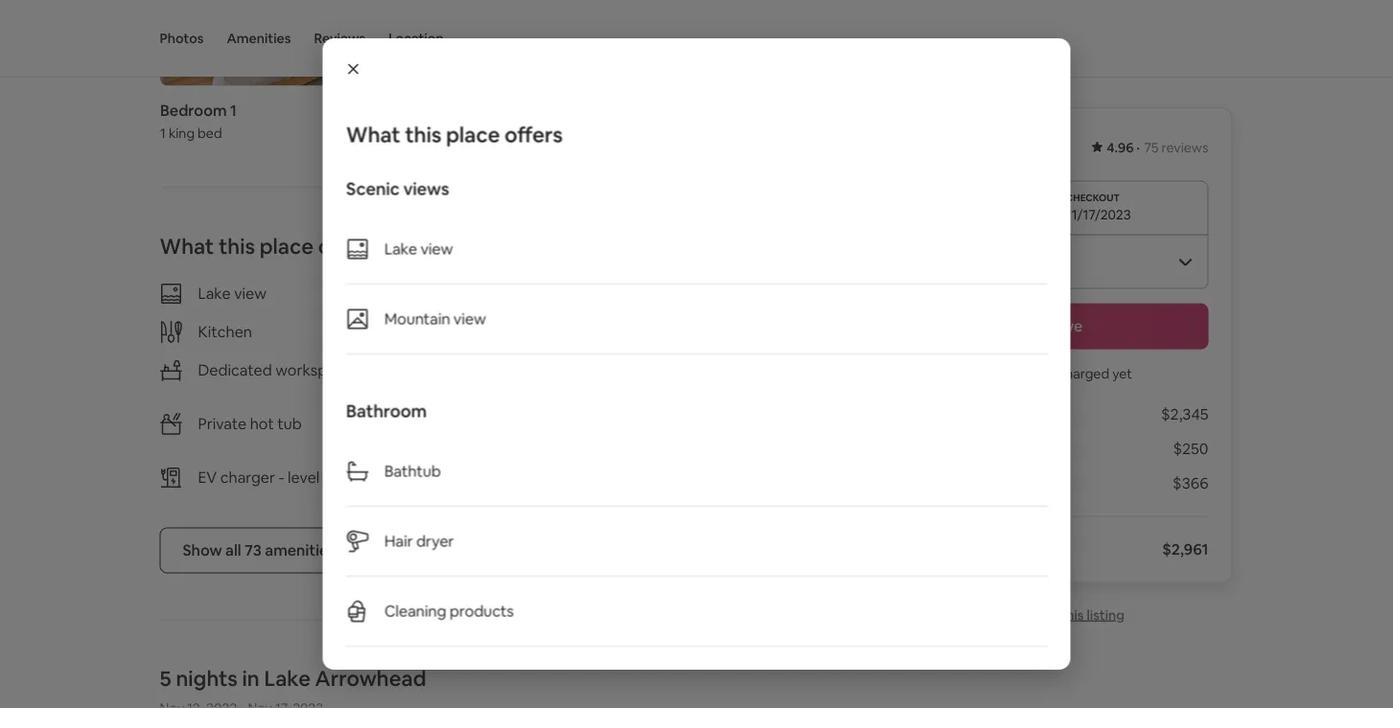 Task type: describe. For each thing, give the bounding box(es) containing it.
this for views
[[405, 121, 441, 149]]

bedroom #2- king image
[[160, 0, 465, 86]]

cleaning products
[[384, 602, 514, 622]]

dryer
[[416, 532, 454, 552]]

private
[[198, 414, 247, 434]]

$250
[[1174, 439, 1209, 459]]

hair dryer
[[384, 532, 454, 552]]

1 horizontal spatial 1
[[230, 101, 236, 120]]

1 horizontal spatial lake
[[264, 666, 311, 693]]

offers for lake view
[[318, 233, 377, 260]]

what this place offers dialog
[[323, 38, 1071, 709]]

0 vertical spatial mountain
[[519, 284, 585, 303]]

amenities
[[227, 30, 291, 47]]

all
[[226, 541, 241, 560]]

workspace
[[276, 360, 353, 380]]

products
[[449, 602, 514, 622]]

report this listing
[[1014, 607, 1125, 624]]

11/17/2023 button
[[900, 181, 1209, 235]]

charger
[[220, 468, 275, 488]]

show
[[183, 541, 222, 560]]

level
[[288, 468, 320, 488]]

1 king bed
[[481, 124, 543, 141]]

nights
[[176, 666, 238, 693]]

0 horizontal spatial 1
[[160, 124, 165, 141]]

offers for scenic views
[[504, 121, 563, 149]]

tub
[[277, 414, 302, 434]]

amenities button
[[227, 0, 291, 77]]

location button
[[389, 0, 444, 77]]

show all 73 amenities
[[183, 541, 336, 560]]

photos
[[160, 30, 204, 47]]

dedicated workspace
[[198, 360, 353, 380]]

lake view inside 'what this place offers' dialog
[[384, 239, 453, 259]]

bathtub
[[384, 462, 441, 482]]

bed inside bedroom 1 1 king bed
[[197, 124, 222, 141]]

kitchen
[[198, 322, 252, 342]]

-
[[279, 468, 284, 488]]

you
[[976, 365, 999, 382]]

king inside button
[[489, 124, 515, 141]]

bedroom 1 1 king bed
[[160, 101, 236, 141]]

scenic
[[346, 177, 399, 200]]

4.96
[[1107, 139, 1134, 156]]

won't
[[1002, 365, 1036, 382]]

$2,961
[[1163, 540, 1209, 560]]

reserve
[[1026, 317, 1083, 336]]

4.96 · 75 reviews
[[1107, 139, 1209, 156]]

reserve button
[[900, 304, 1209, 350]]

1 horizontal spatial mountain view
[[519, 284, 621, 303]]

$366
[[1173, 474, 1209, 493]]

this for view
[[219, 233, 255, 260]]

views
[[403, 177, 449, 200]]

2,
[[323, 468, 335, 488]]

what for lake
[[160, 233, 214, 260]]

mountain inside 'what this place offers' dialog
[[384, 309, 450, 329]]



Task type: vqa. For each thing, say whether or not it's contained in the screenshot.
"Camila"
no



Task type: locate. For each thing, give the bounding box(es) containing it.
lake
[[384, 239, 417, 259], [198, 284, 231, 303], [264, 666, 311, 693]]

yet
[[1113, 365, 1133, 382]]

only
[[376, 468, 405, 488]]

hair
[[384, 532, 413, 552]]

tesla
[[339, 468, 372, 488]]

lake view down "views"
[[384, 239, 453, 259]]

you won't be charged yet
[[976, 365, 1133, 382]]

2 vertical spatial this
[[1061, 607, 1084, 624]]

king
[[168, 124, 194, 141], [489, 124, 515, 141]]

reviews button
[[314, 0, 366, 77]]

what inside dialog
[[346, 121, 400, 149]]

1 bed from the left
[[197, 124, 222, 141]]

what for scenic
[[346, 121, 400, 149]]

what this place offers up kitchen
[[160, 233, 377, 260]]

1 vertical spatial mountain
[[384, 309, 450, 329]]

what this place offers inside dialog
[[346, 121, 563, 149]]

ev
[[198, 468, 217, 488]]

view
[[420, 239, 453, 259], [234, 284, 267, 303], [588, 284, 621, 303], [453, 309, 486, 329]]

1 vertical spatial what
[[160, 233, 214, 260]]

photos button
[[160, 0, 204, 77]]

73
[[245, 541, 262, 560]]

this
[[405, 121, 441, 149], [219, 233, 255, 260], [1061, 607, 1084, 624]]

1 horizontal spatial place
[[446, 121, 500, 149]]

5 nights in lake arrowhead
[[160, 666, 426, 693]]

what this place offers for scenic views
[[346, 121, 563, 149]]

11/17/2023
[[1066, 206, 1132, 223]]

0 vertical spatial what this place offers
[[346, 121, 563, 149]]

1 vertical spatial mountain view
[[384, 309, 486, 329]]

1 horizontal spatial mountain
[[519, 284, 585, 303]]

1 vertical spatial lake
[[198, 284, 231, 303]]

2 vertical spatial lake
[[264, 666, 311, 693]]

1 horizontal spatial this
[[405, 121, 441, 149]]

what
[[346, 121, 400, 149], [160, 233, 214, 260]]

0 horizontal spatial bed
[[197, 124, 222, 141]]

2 horizontal spatial lake
[[384, 239, 417, 259]]

5
[[160, 666, 171, 693]]

2 horizontal spatial this
[[1061, 607, 1084, 624]]

0 horizontal spatial lake
[[198, 284, 231, 303]]

show all 73 amenities button
[[160, 528, 359, 574]]

charged
[[1058, 365, 1110, 382]]

place
[[446, 121, 500, 149], [260, 233, 314, 260]]

this left listing in the right bottom of the page
[[1061, 607, 1084, 624]]

listing
[[1087, 607, 1125, 624]]

offers inside dialog
[[504, 121, 563, 149]]

0 vertical spatial lake
[[384, 239, 417, 259]]

0 vertical spatial what
[[346, 121, 400, 149]]

0 horizontal spatial place
[[260, 233, 314, 260]]

bedroom
[[160, 101, 227, 120]]

bathroom
[[346, 400, 427, 423]]

bed
[[197, 124, 222, 141], [518, 124, 543, 141]]

report
[[1014, 607, 1058, 624]]

arrowhead
[[315, 666, 426, 693]]

what this place offers up "views"
[[346, 121, 563, 149]]

75
[[1144, 139, 1159, 156]]

1 inside 1 king bed button
[[481, 124, 486, 141]]

0 horizontal spatial mountain
[[384, 309, 450, 329]]

offers
[[504, 121, 563, 149], [318, 233, 377, 260]]

1 horizontal spatial king
[[489, 124, 515, 141]]

private hot tub
[[198, 414, 302, 434]]

0 vertical spatial lake view
[[384, 239, 453, 259]]

place for view
[[260, 233, 314, 260]]

0 vertical spatial mountain view
[[519, 284, 621, 303]]

1 horizontal spatial offers
[[504, 121, 563, 149]]

this up "views"
[[405, 121, 441, 149]]

report this listing button
[[984, 607, 1125, 624]]

reviews
[[314, 30, 366, 47]]

cleaning
[[384, 602, 446, 622]]

0 horizontal spatial offers
[[318, 233, 377, 260]]

lake up kitchen
[[198, 284, 231, 303]]

0 vertical spatial place
[[446, 121, 500, 149]]

2 horizontal spatial 1
[[481, 124, 486, 141]]

place for views
[[446, 121, 500, 149]]

place inside dialog
[[446, 121, 500, 149]]

what this place offers
[[346, 121, 563, 149], [160, 233, 377, 260]]

1 horizontal spatial what
[[346, 121, 400, 149]]

lake down scenic views
[[384, 239, 417, 259]]

1 king bed button
[[481, 0, 786, 141]]

0 horizontal spatial lake view
[[198, 284, 267, 303]]

1 vertical spatial lake view
[[198, 284, 267, 303]]

0 horizontal spatial what
[[160, 233, 214, 260]]

1 vertical spatial place
[[260, 233, 314, 260]]

1 horizontal spatial lake view
[[384, 239, 453, 259]]

mountain
[[519, 284, 585, 303], [384, 309, 450, 329]]

0 horizontal spatial mountain view
[[384, 309, 486, 329]]

what up scenic
[[346, 121, 400, 149]]

this inside dialog
[[405, 121, 441, 149]]

bed inside button
[[518, 124, 543, 141]]

king suite- bedroom #1 image
[[481, 0, 786, 86]]

scenic views
[[346, 177, 449, 200]]

0 vertical spatial this
[[405, 121, 441, 149]]

0 horizontal spatial king
[[168, 124, 194, 141]]

reviews
[[1162, 139, 1209, 156]]

1 horizontal spatial bed
[[518, 124, 543, 141]]

what up kitchen
[[160, 233, 214, 260]]

1
[[230, 101, 236, 120], [160, 124, 165, 141], [481, 124, 486, 141]]

location
[[389, 30, 444, 47]]

0 horizontal spatial this
[[219, 233, 255, 260]]

king inside bedroom 1 1 king bed
[[168, 124, 194, 141]]

in
[[242, 666, 260, 693]]

this up kitchen
[[219, 233, 255, 260]]

2 bed from the left
[[518, 124, 543, 141]]

mountain view
[[519, 284, 621, 303], [384, 309, 486, 329]]

1 king from the left
[[168, 124, 194, 141]]

0 vertical spatial offers
[[504, 121, 563, 149]]

ev charger - level 2, tesla only
[[198, 468, 405, 488]]

mountain view inside 'what this place offers' dialog
[[384, 309, 486, 329]]

lake view
[[384, 239, 453, 259], [198, 284, 267, 303]]

hot
[[250, 414, 274, 434]]

1 vertical spatial offers
[[318, 233, 377, 260]]

dedicated
[[198, 360, 272, 380]]

1 vertical spatial this
[[219, 233, 255, 260]]

1 vertical spatial what this place offers
[[160, 233, 377, 260]]

lake right in at left
[[264, 666, 311, 693]]

·
[[1137, 139, 1141, 156]]

lake view up kitchen
[[198, 284, 267, 303]]

2 king from the left
[[489, 124, 515, 141]]

$2,345
[[1162, 405, 1209, 424]]

what this place offers for lake view
[[160, 233, 377, 260]]

be
[[1039, 365, 1056, 382]]

lake inside 'what this place offers' dialog
[[384, 239, 417, 259]]

amenities
[[265, 541, 336, 560]]



